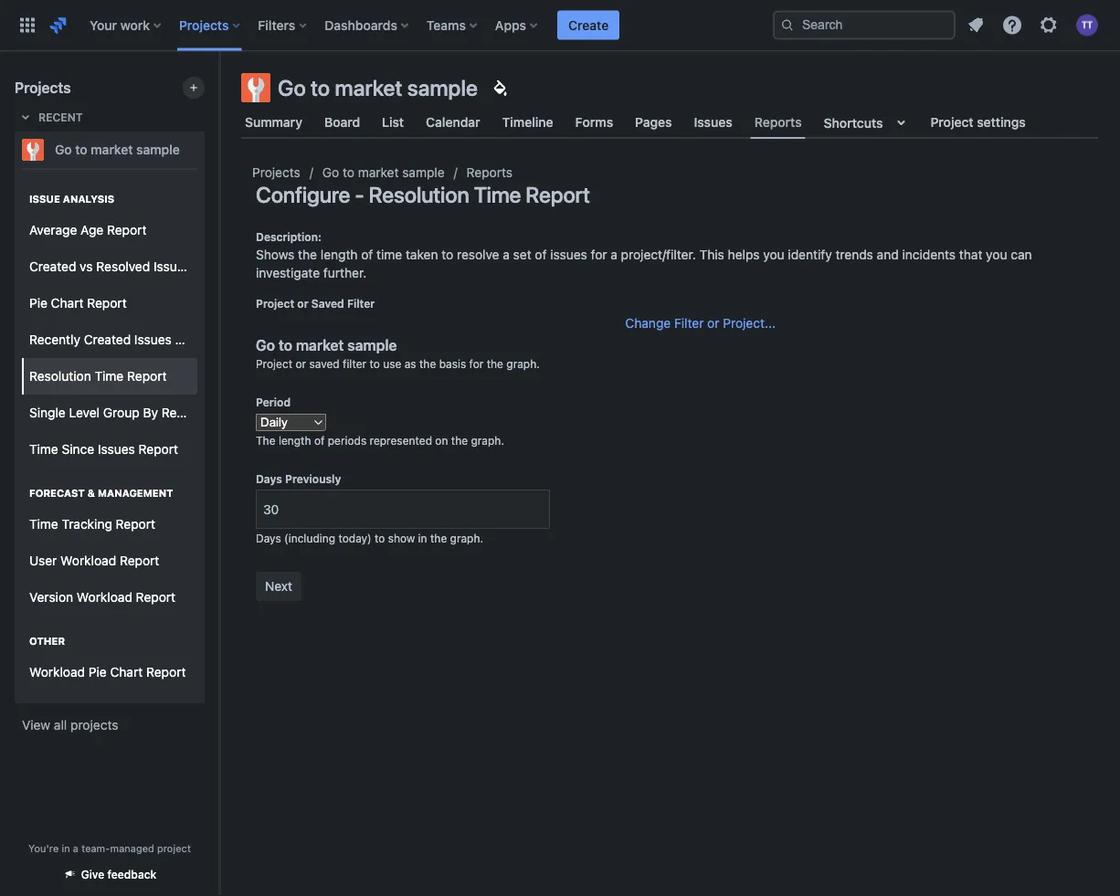 Task type: describe. For each thing, give the bounding box(es) containing it.
or for project or saved filter to use as the basis for the graph.
[[296, 357, 306, 370]]

filters
[[258, 17, 295, 32]]

you're
[[28, 842, 59, 854]]

to down board link
[[343, 165, 354, 180]]

created vs resolved issues report link
[[22, 248, 234, 285]]

recently
[[29, 332, 80, 347]]

today)
[[338, 532, 372, 544]]

on
[[435, 434, 448, 447]]

single level group by report
[[29, 405, 201, 420]]

time inside "link"
[[95, 369, 124, 384]]

go down recent
[[55, 142, 72, 157]]

configure - resolution time report
[[256, 182, 590, 207]]

collapse recent projects image
[[15, 106, 37, 128]]

saved
[[309, 357, 340, 370]]

notifications image
[[965, 14, 987, 36]]

to up board
[[311, 75, 330, 100]]

1 vertical spatial reports
[[466, 165, 513, 180]]

your
[[90, 17, 117, 32]]

projects for projects link
[[252, 165, 300, 180]]

resolution time report link
[[22, 358, 197, 395]]

graph. for the length of periods represented on the graph.
[[471, 434, 504, 447]]

search image
[[780, 18, 795, 32]]

go up summary
[[278, 75, 306, 100]]

report inside group
[[146, 665, 186, 680]]

go to market sample up analysis
[[55, 142, 180, 157]]

incidents
[[902, 247, 956, 262]]

jira image
[[48, 14, 69, 36]]

time down forecast on the left bottom of the page
[[29, 517, 58, 532]]

or for project or saved filter
[[297, 297, 308, 310]]

period
[[256, 396, 291, 408]]

0 horizontal spatial chart
[[51, 296, 84, 311]]

1 vertical spatial or
[[707, 316, 719, 331]]

create
[[568, 17, 609, 32]]

this
[[699, 247, 724, 262]]

resolution inside "link"
[[29, 369, 91, 384]]

created vs resolved issues report
[[29, 259, 234, 274]]

by
[[143, 405, 158, 420]]

appswitcher icon image
[[16, 14, 38, 36]]

change
[[625, 316, 671, 331]]

market up list
[[335, 75, 402, 100]]

show
[[388, 532, 415, 544]]

use
[[383, 357, 401, 370]]

issues link
[[690, 106, 736, 139]]

sample up "calendar"
[[407, 75, 478, 100]]

filter
[[343, 357, 366, 370]]

workload inside workload pie chart report link
[[29, 665, 85, 680]]

recent
[[38, 111, 83, 123]]

average
[[29, 223, 77, 238]]

filters button
[[253, 11, 314, 40]]

dashboards
[[325, 17, 397, 32]]

and
[[877, 247, 899, 262]]

go to market sample up saved
[[256, 337, 397, 354]]

1 horizontal spatial a
[[503, 247, 510, 262]]

issues inside "link"
[[134, 332, 172, 347]]

workload for user
[[60, 553, 116, 568]]

description: shows the length of time taken to resolve a set of issues for a project/filter. this helps you identify trends and incidents that you can investigate further.
[[256, 231, 1032, 280]]

previously
[[285, 472, 341, 485]]

version workload report
[[29, 590, 176, 605]]

resolve
[[457, 247, 499, 262]]

sample up filter
[[347, 337, 397, 354]]

project/filter.
[[621, 247, 696, 262]]

to down recent
[[75, 142, 87, 157]]

version workload report link
[[22, 579, 197, 616]]

average age report link
[[22, 212, 197, 248]]

team-
[[81, 842, 110, 854]]

time since issues report
[[29, 442, 178, 457]]

board link
[[321, 106, 364, 139]]

go up 'period'
[[256, 337, 275, 354]]

pie inside pie chart report link
[[29, 296, 47, 311]]

your profile and settings image
[[1076, 14, 1098, 36]]

give feedback button
[[52, 860, 167, 889]]

1 horizontal spatial go to market sample link
[[322, 162, 445, 184]]

calendar
[[426, 115, 480, 130]]

your work
[[90, 17, 150, 32]]

workload pie chart report
[[29, 665, 186, 680]]

issues down single level group by report
[[98, 442, 135, 457]]

sidebar navigation image
[[199, 73, 239, 110]]

days for days previously
[[256, 472, 282, 485]]

pie chart report link
[[22, 285, 197, 322]]

vs
[[80, 259, 93, 274]]

jira image
[[48, 14, 69, 36]]

forecast
[[29, 487, 85, 499]]

0 vertical spatial in
[[418, 532, 427, 544]]

market up saved
[[296, 337, 344, 354]]

managed
[[110, 842, 154, 854]]

1 horizontal spatial of
[[361, 247, 373, 262]]

settings
[[977, 115, 1026, 130]]

0 horizontal spatial of
[[314, 434, 325, 447]]

age
[[80, 223, 103, 238]]

project or saved filter to use as the basis for the graph.
[[256, 357, 540, 370]]

level
[[69, 405, 100, 420]]

user workload report link
[[22, 543, 197, 579]]

primary element
[[11, 0, 773, 51]]

1 vertical spatial in
[[62, 842, 70, 854]]

issues right resolved in the top left of the page
[[153, 259, 191, 274]]

reports link
[[466, 162, 513, 184]]

resolution time report
[[29, 369, 167, 384]]

shows
[[256, 247, 295, 262]]

single
[[29, 405, 66, 420]]

identify
[[788, 247, 832, 262]]

set background color image
[[489, 77, 511, 99]]

helps
[[728, 247, 760, 262]]

-
[[355, 182, 364, 207]]

0 horizontal spatial filter
[[347, 297, 375, 310]]

teams
[[427, 17, 466, 32]]

user workload report
[[29, 553, 159, 568]]

issues inside tab list
[[694, 115, 732, 130]]

shortcuts button
[[820, 106, 916, 139]]

view all projects link
[[15, 709, 205, 742]]

0 horizontal spatial a
[[73, 842, 79, 854]]

report inside "link"
[[175, 332, 215, 347]]

list
[[382, 115, 404, 130]]

periods
[[328, 434, 366, 447]]

you're in a team-managed project
[[28, 842, 191, 854]]



Task type: vqa. For each thing, say whether or not it's contained in the screenshot.
THE USER
yes



Task type: locate. For each thing, give the bounding box(es) containing it.
the right as
[[419, 357, 436, 370]]

1 horizontal spatial length
[[320, 247, 358, 262]]

0 vertical spatial filter
[[347, 297, 375, 310]]

project
[[157, 842, 191, 854]]

the inside description: shows the length of time taken to resolve a set of issues for a project/filter. this helps you identify trends and incidents that you can investigate further.
[[298, 247, 317, 262]]

investigate
[[256, 265, 320, 280]]

2 days from the top
[[256, 532, 281, 544]]

the right show
[[430, 532, 447, 544]]

the right the on
[[451, 434, 468, 447]]

0 vertical spatial graph.
[[506, 357, 540, 370]]

0 vertical spatial length
[[320, 247, 358, 262]]

graph.
[[506, 357, 540, 370], [471, 434, 504, 447], [450, 532, 483, 544]]

a left set
[[503, 247, 510, 262]]

0 horizontal spatial resolution
[[29, 369, 91, 384]]

in right you're
[[62, 842, 70, 854]]

filter
[[347, 297, 375, 310], [674, 316, 704, 331]]

3 group from the top
[[22, 468, 197, 621]]

1 vertical spatial resolution
[[29, 369, 91, 384]]

1 horizontal spatial for
[[591, 247, 607, 262]]

projects inside projects dropdown button
[[179, 17, 229, 32]]

tracking
[[62, 517, 112, 532]]

go to market sample up list
[[278, 75, 478, 100]]

1 horizontal spatial in
[[418, 532, 427, 544]]

projects for projects dropdown button
[[179, 17, 229, 32]]

created
[[29, 259, 76, 274], [84, 332, 131, 347]]

pie up projects
[[88, 665, 107, 680]]

1 days from the top
[[256, 472, 282, 485]]

can
[[1011, 247, 1032, 262]]

management
[[98, 487, 173, 499]]

length right the the
[[279, 434, 311, 447]]

0 horizontal spatial length
[[279, 434, 311, 447]]

0 vertical spatial resolution
[[369, 182, 469, 207]]

2 horizontal spatial a
[[611, 247, 617, 262]]

created inside "link"
[[84, 332, 131, 347]]

reports inside tab list
[[754, 115, 802, 130]]

filter right 'saved'
[[347, 297, 375, 310]]

a left team-
[[73, 842, 79, 854]]

time since issues report link
[[22, 431, 197, 468]]

1 vertical spatial project
[[256, 297, 294, 310]]

chart up view all projects link
[[110, 665, 143, 680]]

pie inside workload pie chart report link
[[88, 665, 107, 680]]

0 horizontal spatial projects
[[15, 79, 71, 96]]

issue analysis
[[29, 193, 114, 205]]

reports
[[754, 115, 802, 130], [466, 165, 513, 180]]

a left project/filter.
[[611, 247, 617, 262]]

to right taken
[[441, 247, 453, 262]]

workload for version
[[77, 590, 132, 605]]

work
[[120, 17, 150, 32]]

length up further. at the left of the page
[[320, 247, 358, 262]]

the down 'description:'
[[298, 247, 317, 262]]

workload pie chart report group
[[22, 616, 197, 696]]

configure
[[256, 182, 350, 207]]

give
[[81, 868, 104, 881]]

in right show
[[418, 532, 427, 544]]

or left 'saved'
[[297, 297, 308, 310]]

graph. right basis
[[506, 357, 540, 370]]

a
[[503, 247, 510, 262], [611, 247, 617, 262], [73, 842, 79, 854]]

1 horizontal spatial projects
[[179, 17, 229, 32]]

time left the since
[[29, 442, 58, 457]]

2 horizontal spatial of
[[535, 247, 547, 262]]

projects link
[[252, 162, 300, 184]]

workload inside user workload report link
[[60, 553, 116, 568]]

0 horizontal spatial for
[[469, 357, 484, 370]]

1 vertical spatial for
[[469, 357, 484, 370]]

workload
[[60, 553, 116, 568], [77, 590, 132, 605], [29, 665, 85, 680]]

graph. right the on
[[471, 434, 504, 447]]

1 you from the left
[[763, 247, 784, 262]]

days for days (including today) to show in the graph.
[[256, 532, 281, 544]]

1 vertical spatial workload
[[77, 590, 132, 605]]

graph. right show
[[450, 532, 483, 544]]

projects up collapse recent projects icon
[[15, 79, 71, 96]]

project up 'period'
[[256, 357, 292, 370]]

1 vertical spatial filter
[[674, 316, 704, 331]]

0 horizontal spatial in
[[62, 842, 70, 854]]

0 vertical spatial pie
[[29, 296, 47, 311]]

projects up create project "icon"
[[179, 17, 229, 32]]

1 horizontal spatial created
[[84, 332, 131, 347]]

0 vertical spatial projects
[[179, 17, 229, 32]]

1 horizontal spatial reports
[[754, 115, 802, 130]]

days left (including at the left bottom
[[256, 532, 281, 544]]

(including
[[284, 532, 335, 544]]

chart up recently
[[51, 296, 84, 311]]

go
[[278, 75, 306, 100], [55, 142, 72, 157], [322, 165, 339, 180], [256, 337, 275, 354]]

group
[[103, 405, 139, 420]]

project for project or saved filter
[[256, 297, 294, 310]]

analysis
[[63, 193, 114, 205]]

0 vertical spatial days
[[256, 472, 282, 485]]

time up resolve
[[474, 182, 521, 207]]

days previously
[[256, 472, 341, 485]]

2 horizontal spatial projects
[[252, 165, 300, 180]]

created down pie chart report link
[[84, 332, 131, 347]]

0 horizontal spatial pie
[[29, 296, 47, 311]]

to left use
[[370, 357, 380, 370]]

the
[[298, 247, 317, 262], [419, 357, 436, 370], [487, 357, 503, 370], [451, 434, 468, 447], [430, 532, 447, 544]]

project or saved filter
[[256, 297, 375, 310]]

for
[[591, 247, 607, 262], [469, 357, 484, 370]]

or left saved
[[296, 357, 306, 370]]

1 vertical spatial pie
[[88, 665, 107, 680]]

workload inside version workload report link
[[77, 590, 132, 605]]

average age report
[[29, 223, 147, 238]]

2 vertical spatial or
[[296, 357, 306, 370]]

report
[[526, 182, 590, 207], [107, 223, 147, 238], [194, 259, 234, 274], [87, 296, 127, 311], [175, 332, 215, 347], [127, 369, 167, 384], [161, 405, 201, 420], [139, 442, 178, 457], [116, 517, 155, 532], [120, 553, 159, 568], [136, 590, 176, 605], [146, 665, 186, 680]]

created left "vs"
[[29, 259, 76, 274]]

0 horizontal spatial you
[[763, 247, 784, 262]]

you
[[763, 247, 784, 262], [986, 247, 1007, 262]]

market up analysis
[[91, 142, 133, 157]]

1 vertical spatial graph.
[[471, 434, 504, 447]]

Search field
[[773, 11, 956, 40]]

0 vertical spatial reports
[[754, 115, 802, 130]]

2 vertical spatial workload
[[29, 665, 85, 680]]

all
[[54, 718, 67, 733]]

change filter or project...
[[625, 316, 776, 331]]

report inside "link"
[[127, 369, 167, 384]]

1 group from the top
[[22, 168, 234, 702]]

represented
[[370, 434, 432, 447]]

go up configure
[[322, 165, 339, 180]]

1 vertical spatial projects
[[15, 79, 71, 96]]

chart
[[51, 296, 84, 311], [110, 665, 143, 680]]

time up the single level group by report link
[[95, 369, 124, 384]]

change filter or project... link
[[625, 314, 776, 333]]

workload pie chart report link
[[22, 654, 197, 691]]

help image
[[1001, 14, 1023, 36]]

1 vertical spatial created
[[84, 332, 131, 347]]

teams button
[[421, 11, 484, 40]]

time
[[376, 247, 402, 262]]

taken
[[406, 247, 438, 262]]

project...
[[723, 316, 776, 331]]

0 vertical spatial workload
[[60, 553, 116, 568]]

forms
[[575, 115, 613, 130]]

of left periods
[[314, 434, 325, 447]]

days down the the
[[256, 472, 282, 485]]

project settings
[[930, 115, 1026, 130]]

1 horizontal spatial pie
[[88, 665, 107, 680]]

sample left add to starred image
[[136, 142, 180, 157]]

resolved
[[96, 259, 150, 274]]

1 vertical spatial length
[[279, 434, 311, 447]]

timeline
[[502, 115, 553, 130]]

project inside tab list
[[930, 115, 973, 130]]

issues down pie chart report link
[[134, 332, 172, 347]]

length inside description: shows the length of time taken to resolve a set of issues for a project/filter. this helps you identify trends and incidents that you can investigate further.
[[320, 247, 358, 262]]

projects
[[70, 718, 118, 733]]

workload down "tracking"
[[60, 553, 116, 568]]

0 vertical spatial or
[[297, 297, 308, 310]]

description:
[[256, 231, 322, 243]]

your work button
[[84, 11, 168, 40]]

group containing time tracking report
[[22, 468, 197, 621]]

1 vertical spatial days
[[256, 532, 281, 544]]

time
[[474, 182, 521, 207], [95, 369, 124, 384], [29, 442, 58, 457], [29, 517, 58, 532]]

forecast & management
[[29, 487, 173, 499]]

project down investigate
[[256, 297, 294, 310]]

resolution right the -
[[369, 182, 469, 207]]

pie up recently
[[29, 296, 47, 311]]

as
[[404, 357, 416, 370]]

project left settings
[[930, 115, 973, 130]]

or left 'project...'
[[707, 316, 719, 331]]

2 you from the left
[[986, 247, 1007, 262]]

project
[[930, 115, 973, 130], [256, 297, 294, 310], [256, 357, 292, 370]]

pages
[[635, 115, 672, 130]]

filter right change
[[674, 316, 704, 331]]

1 horizontal spatial you
[[986, 247, 1007, 262]]

reports right issues link
[[754, 115, 802, 130]]

projects up configure
[[252, 165, 300, 180]]

shortcuts
[[824, 115, 883, 130]]

0 horizontal spatial created
[[29, 259, 76, 274]]

issue
[[29, 193, 60, 205]]

the length of periods represented on the graph.
[[256, 434, 504, 447]]

calendar link
[[422, 106, 484, 139]]

days (including today) to show in the graph.
[[256, 532, 483, 544]]

banner
[[0, 0, 1120, 51]]

workload down user workload report link
[[77, 590, 132, 605]]

1 horizontal spatial filter
[[674, 316, 704, 331]]

market up the -
[[358, 165, 399, 180]]

further.
[[323, 265, 367, 280]]

to down project or saved filter
[[279, 337, 292, 354]]

resolution
[[369, 182, 469, 207], [29, 369, 91, 384]]

board
[[324, 115, 360, 130]]

trends
[[835, 247, 873, 262]]

create project image
[[186, 80, 201, 95]]

view all projects
[[22, 718, 118, 733]]

None submit
[[256, 572, 301, 601]]

banner containing your work
[[0, 0, 1120, 51]]

go to market sample link
[[15, 132, 197, 168], [322, 162, 445, 184]]

issues right pages
[[694, 115, 732, 130]]

workload down other
[[29, 665, 85, 680]]

to inside description: shows the length of time taken to resolve a set of issues for a project/filter. this helps you identify trends and incidents that you can investigate further.
[[441, 247, 453, 262]]

graph. for days (including today) to show in the graph.
[[450, 532, 483, 544]]

days
[[256, 472, 282, 485], [256, 532, 281, 544]]

you left "can"
[[986, 247, 1007, 262]]

the right basis
[[487, 357, 503, 370]]

summary
[[245, 115, 302, 130]]

tab list
[[230, 106, 1109, 139]]

settings image
[[1038, 14, 1060, 36]]

list link
[[378, 106, 408, 139]]

reports down "calendar" link
[[466, 165, 513, 180]]

0 horizontal spatial go to market sample link
[[15, 132, 197, 168]]

2 vertical spatial projects
[[252, 165, 300, 180]]

tab list containing reports
[[230, 106, 1109, 139]]

resolution down recently
[[29, 369, 91, 384]]

project settings link
[[927, 106, 1029, 139]]

0 horizontal spatial reports
[[466, 165, 513, 180]]

pie chart report
[[29, 296, 127, 311]]

go to market sample link up analysis
[[15, 132, 197, 168]]

chart inside group
[[110, 665, 143, 680]]

dashboards button
[[319, 11, 416, 40]]

you right helps
[[763, 247, 784, 262]]

of right set
[[535, 247, 547, 262]]

None text field
[[256, 490, 550, 529]]

sample up configure - resolution time report
[[402, 165, 445, 180]]

go to market sample link down "list" link
[[322, 162, 445, 184]]

0 vertical spatial created
[[29, 259, 76, 274]]

summary link
[[241, 106, 306, 139]]

to left show
[[375, 532, 385, 544]]

0 vertical spatial chart
[[51, 296, 84, 311]]

project for project settings
[[930, 115, 973, 130]]

issues
[[550, 247, 587, 262]]

of left time
[[361, 247, 373, 262]]

1 horizontal spatial resolution
[[369, 182, 469, 207]]

forms link
[[572, 106, 617, 139]]

group
[[22, 168, 234, 702], [22, 174, 234, 473], [22, 468, 197, 621]]

2 vertical spatial graph.
[[450, 532, 483, 544]]

0 vertical spatial project
[[930, 115, 973, 130]]

2 vertical spatial project
[[256, 357, 292, 370]]

the
[[256, 434, 275, 447]]

single level group by report link
[[22, 395, 201, 431]]

go to market sample up the -
[[322, 165, 445, 180]]

feedback
[[107, 868, 156, 881]]

1 vertical spatial chart
[[110, 665, 143, 680]]

0 vertical spatial for
[[591, 247, 607, 262]]

project for project or saved filter to use as the basis for the graph.
[[256, 357, 292, 370]]

recently created issues report
[[29, 332, 215, 347]]

2 group from the top
[[22, 174, 234, 473]]

add to starred image
[[199, 139, 221, 161]]

1 horizontal spatial chart
[[110, 665, 143, 680]]

for right basis
[[469, 357, 484, 370]]

for inside description: shows the length of time taken to resolve a set of issues for a project/filter. this helps you identify trends and incidents that you can investigate further.
[[591, 247, 607, 262]]

apps
[[495, 17, 526, 32]]

timeline link
[[498, 106, 557, 139]]

create button
[[557, 11, 620, 40]]

&
[[88, 487, 95, 499]]

for right issues at the top of the page
[[591, 247, 607, 262]]



